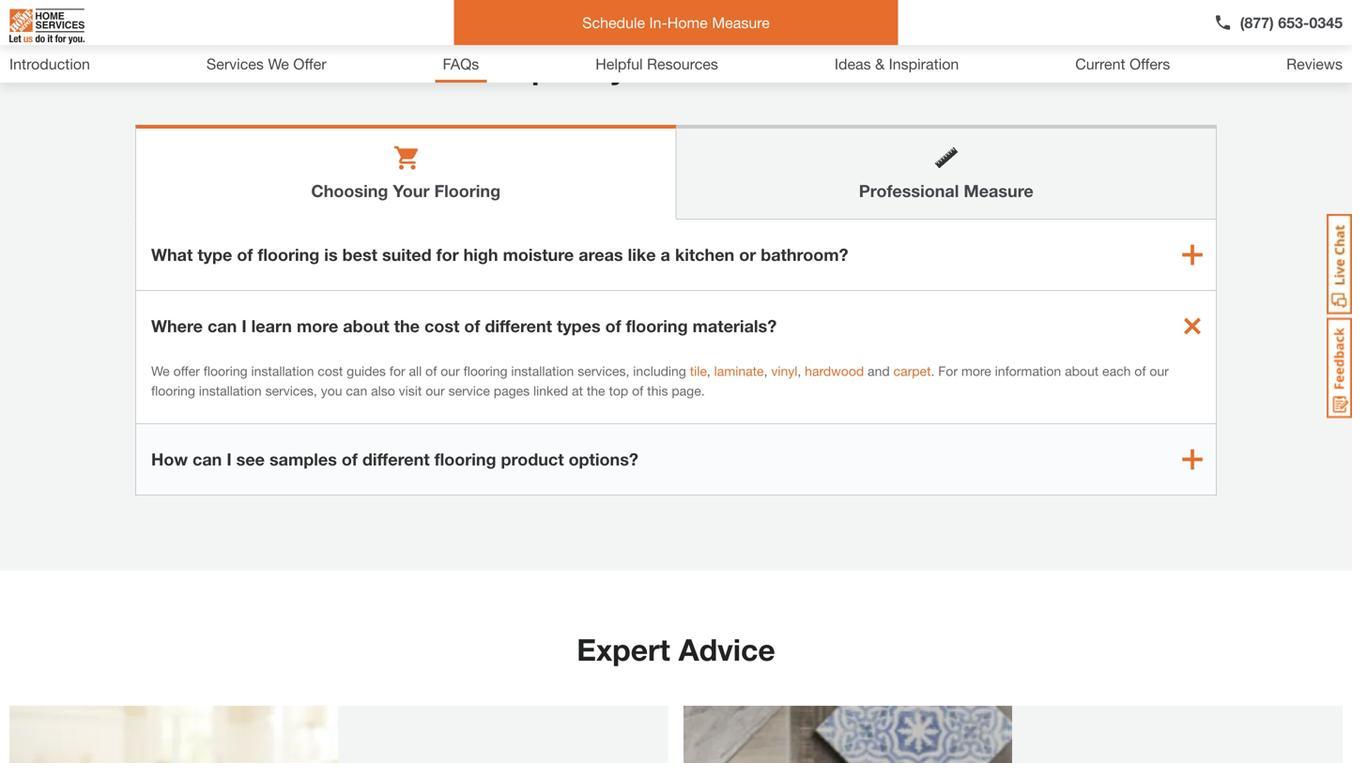 Task type: describe. For each thing, give the bounding box(es) containing it.
do it for you logo image
[[9, 1, 85, 52]]

like
[[628, 245, 656, 265]]

asked
[[635, 51, 724, 86]]

flooring left product
[[435, 450, 497, 470]]

offer
[[173, 364, 200, 379]]

&
[[876, 55, 885, 73]]

visit
[[399, 383, 422, 399]]

(877) 653-0345
[[1241, 14, 1344, 31]]

linked
[[534, 383, 569, 399]]

vinyl
[[772, 364, 798, 379]]

you
[[321, 383, 342, 399]]

offer
[[293, 55, 327, 73]]

and
[[868, 364, 890, 379]]

faqs
[[443, 55, 479, 73]]

best
[[343, 245, 378, 265]]

services
[[207, 55, 264, 73]]

about inside . for more information about each of our flooring installation services, you can also visit our service pages linked at the top of this page.
[[1066, 364, 1099, 379]]

1 vertical spatial different
[[363, 450, 430, 470]]

ideas
[[835, 55, 872, 73]]

your
[[393, 181, 430, 201]]

0345
[[1310, 14, 1344, 31]]

choosing your flooring
[[311, 181, 501, 201]]

of right the samples
[[342, 450, 358, 470]]

2 , from the left
[[764, 364, 768, 379]]

1 horizontal spatial measure
[[964, 181, 1034, 201]]

(877)
[[1241, 14, 1275, 31]]

advice
[[679, 632, 776, 668]]

product
[[501, 450, 564, 470]]

0 horizontal spatial for
[[390, 364, 406, 379]]

offers
[[1130, 55, 1171, 73]]

helpful
[[596, 55, 643, 73]]

653-
[[1279, 14, 1310, 31]]

carpet
[[894, 364, 932, 379]]

resources
[[647, 55, 719, 73]]

0 vertical spatial cost
[[425, 316, 460, 336]]

introduction
[[9, 55, 90, 73]]

our right each at the right top of page
[[1150, 364, 1170, 379]]

0 horizontal spatial cost
[[318, 364, 343, 379]]

carpet link
[[894, 364, 932, 379]]

frequently
[[475, 51, 626, 86]]

where can i learn more about the cost of different types of flooring materials?
[[151, 316, 777, 336]]

including
[[634, 364, 687, 379]]

1 horizontal spatial services,
[[578, 364, 630, 379]]

black and white dog laying on white carpet; orange paw print icon image
[[9, 707, 338, 764]]

the inside . for more information about each of our flooring installation services, you can also visit our service pages linked at the top of this page.
[[587, 383, 606, 399]]

information
[[996, 364, 1062, 379]]

is
[[324, 245, 338, 265]]

can inside . for more information about each of our flooring installation services, you can also visit our service pages linked at the top of this page.
[[346, 383, 368, 399]]

at
[[572, 383, 583, 399]]

hardwood link
[[805, 364, 865, 379]]

kitchen
[[675, 245, 735, 265]]

of right types
[[606, 316, 622, 336]]

ideas & inspiration
[[835, 55, 960, 73]]

1 vertical spatial we
[[151, 364, 170, 379]]

helpful resources
[[596, 55, 719, 73]]

expert
[[577, 632, 671, 668]]

professional
[[859, 181, 960, 201]]

see
[[236, 450, 265, 470]]

.
[[932, 364, 935, 379]]

type
[[198, 245, 232, 265]]

measure inside button
[[712, 14, 770, 31]]

flooring left is
[[258, 245, 320, 265]]

i for learn
[[242, 316, 247, 336]]

feedback link image
[[1328, 318, 1353, 419]]

of right all
[[426, 364, 437, 379]]

0 vertical spatial the
[[394, 316, 420, 336]]

can for samples
[[193, 450, 222, 470]]

frequently asked questions
[[475, 51, 878, 86]]

high
[[464, 245, 499, 265]]

also
[[371, 383, 395, 399]]

i for see
[[227, 450, 232, 470]]

can for more
[[208, 316, 237, 336]]

services we offer
[[207, 55, 327, 73]]

we offer flooring installation cost guides for all of our flooring installation services, including tile , laminate , vinyl , hardwood and carpet
[[151, 364, 932, 379]]

each
[[1103, 364, 1132, 379]]

what type of flooring is best suited for high moisture areas like a kitchen or bathroom?
[[151, 245, 849, 265]]

installation inside . for more information about each of our flooring installation services, you can also visit our service pages linked at the top of this page.
[[199, 383, 262, 399]]

suited
[[382, 245, 432, 265]]

flooring up service at left bottom
[[464, 364, 508, 379]]

more inside . for more information about each of our flooring installation services, you can also visit our service pages linked at the top of this page.
[[962, 364, 992, 379]]

laminate
[[715, 364, 764, 379]]

laminate link
[[715, 364, 764, 379]]

installation up "linked"
[[512, 364, 574, 379]]

a
[[661, 245, 671, 265]]

all
[[409, 364, 422, 379]]

areas
[[579, 245, 623, 265]]

learn
[[251, 316, 292, 336]]



Task type: locate. For each thing, give the bounding box(es) containing it.
0 vertical spatial about
[[343, 316, 390, 336]]

0 vertical spatial for
[[437, 245, 459, 265]]

different down also
[[363, 450, 430, 470]]

or
[[740, 245, 757, 265]]

0 horizontal spatial we
[[151, 364, 170, 379]]

reviews
[[1287, 55, 1344, 73]]

the
[[394, 316, 420, 336], [587, 383, 606, 399]]

flooring up the including
[[626, 316, 688, 336]]

options?
[[569, 450, 639, 470]]

3 , from the left
[[798, 364, 802, 379]]

measure right home
[[712, 14, 770, 31]]

of
[[237, 245, 253, 265], [464, 316, 480, 336], [606, 316, 622, 336], [426, 364, 437, 379], [1135, 364, 1147, 379], [632, 383, 644, 399], [342, 450, 358, 470]]

i left see
[[227, 450, 232, 470]]

flooring
[[258, 245, 320, 265], [626, 316, 688, 336], [204, 364, 248, 379], [464, 364, 508, 379], [151, 383, 195, 399], [435, 450, 497, 470]]

vinyl link
[[772, 364, 798, 379]]

we left the offer
[[268, 55, 289, 73]]

different up the 'we offer flooring installation cost guides for all of our flooring installation services, including tile , laminate , vinyl , hardwood and carpet'
[[485, 316, 552, 336]]

about up guides
[[343, 316, 390, 336]]

our up service at left bottom
[[441, 364, 460, 379]]

1 vertical spatial the
[[587, 383, 606, 399]]

our
[[441, 364, 460, 379], [1150, 364, 1170, 379], [426, 383, 445, 399]]

live chat image
[[1328, 214, 1353, 315]]

1 horizontal spatial cost
[[425, 316, 460, 336]]

1 vertical spatial more
[[962, 364, 992, 379]]

can down guides
[[346, 383, 368, 399]]

service
[[449, 383, 490, 399]]

page.
[[672, 383, 705, 399]]

0 vertical spatial we
[[268, 55, 289, 73]]

of right each at the right top of page
[[1135, 364, 1147, 379]]

expert advice
[[577, 632, 776, 668]]

0 horizontal spatial measure
[[712, 14, 770, 31]]

1 horizontal spatial about
[[1066, 364, 1099, 379]]

bathroom?
[[761, 245, 849, 265]]

pages
[[494, 383, 530, 399]]

. for more information about each of our flooring installation services, you can also visit our service pages linked at the top of this page.
[[151, 364, 1170, 399]]

for left high
[[437, 245, 459, 265]]

the up all
[[394, 316, 420, 336]]

our right visit
[[426, 383, 445, 399]]

this
[[648, 383, 668, 399]]

can right where
[[208, 316, 237, 336]]

more right learn
[[297, 316, 339, 336]]

more right for
[[962, 364, 992, 379]]

1 vertical spatial i
[[227, 450, 232, 470]]

flooring down offer on the top left of page
[[151, 383, 195, 399]]

we
[[268, 55, 289, 73], [151, 364, 170, 379]]

for
[[437, 245, 459, 265], [390, 364, 406, 379]]

, left hardwood
[[798, 364, 802, 379]]

flooring inside . for more information about each of our flooring installation services, you can also visit our service pages linked at the top of this page.
[[151, 383, 195, 399]]

1 vertical spatial cost
[[318, 364, 343, 379]]

guides
[[347, 364, 386, 379]]

1 vertical spatial measure
[[964, 181, 1034, 201]]

0 vertical spatial i
[[242, 316, 247, 336]]

can
[[208, 316, 237, 336], [346, 383, 368, 399], [193, 450, 222, 470]]

1 horizontal spatial i
[[242, 316, 247, 336]]

inspiration
[[889, 55, 960, 73]]

1 horizontal spatial more
[[962, 364, 992, 379]]

home
[[668, 14, 708, 31]]

0 horizontal spatial services,
[[266, 383, 317, 399]]

the right the at
[[587, 383, 606, 399]]

, left laminate
[[707, 364, 711, 379]]

tile link
[[690, 364, 707, 379]]

of right the type
[[237, 245, 253, 265]]

blue and white tile; orange tile icon image
[[684, 707, 1013, 764]]

services, left you
[[266, 383, 317, 399]]

moisture
[[503, 245, 574, 265]]

we left offer on the top left of page
[[151, 364, 170, 379]]

0 horizontal spatial ,
[[707, 364, 711, 379]]

0 vertical spatial more
[[297, 316, 339, 336]]

1 horizontal spatial we
[[268, 55, 289, 73]]

questions
[[733, 51, 878, 86]]

(877) 653-0345 link
[[1214, 11, 1344, 34]]

what
[[151, 245, 193, 265]]

1 , from the left
[[707, 364, 711, 379]]

top
[[609, 383, 629, 399]]

cost up you
[[318, 364, 343, 379]]

services,
[[578, 364, 630, 379], [266, 383, 317, 399]]

0 vertical spatial services,
[[578, 364, 630, 379]]

0 vertical spatial can
[[208, 316, 237, 336]]

1 horizontal spatial for
[[437, 245, 459, 265]]

1 vertical spatial services,
[[266, 383, 317, 399]]

1 horizontal spatial ,
[[764, 364, 768, 379]]

0 vertical spatial different
[[485, 316, 552, 336]]

1 horizontal spatial the
[[587, 383, 606, 399]]

1 vertical spatial can
[[346, 383, 368, 399]]

, left vinyl link
[[764, 364, 768, 379]]

0 horizontal spatial i
[[227, 450, 232, 470]]

2 horizontal spatial ,
[[798, 364, 802, 379]]

choosing
[[311, 181, 388, 201]]

tile
[[690, 364, 707, 379]]

schedule in-home measure
[[583, 14, 770, 31]]

0 vertical spatial measure
[[712, 14, 770, 31]]

0 horizontal spatial about
[[343, 316, 390, 336]]

installation down offer on the top left of page
[[199, 383, 262, 399]]

0 horizontal spatial different
[[363, 450, 430, 470]]

services, inside . for more information about each of our flooring installation services, you can also visit our service pages linked at the top of this page.
[[266, 383, 317, 399]]

flooring right offer on the top left of page
[[204, 364, 248, 379]]

in-
[[650, 14, 668, 31]]

,
[[707, 364, 711, 379], [764, 364, 768, 379], [798, 364, 802, 379]]

how
[[151, 450, 188, 470]]

current offers
[[1076, 55, 1171, 73]]

of right top
[[632, 383, 644, 399]]

schedule
[[583, 14, 646, 31]]

i
[[242, 316, 247, 336], [227, 450, 232, 470]]

flooring
[[434, 181, 501, 201]]

cost
[[425, 316, 460, 336], [318, 364, 343, 379]]

services, up top
[[578, 364, 630, 379]]

for left all
[[390, 364, 406, 379]]

more
[[297, 316, 339, 336], [962, 364, 992, 379]]

2 vertical spatial can
[[193, 450, 222, 470]]

1 vertical spatial about
[[1066, 364, 1099, 379]]

schedule in-home measure button
[[454, 0, 899, 45]]

how can i see samples of different flooring product options?
[[151, 450, 639, 470]]

hardwood
[[805, 364, 865, 379]]

about left each at the right top of page
[[1066, 364, 1099, 379]]

can right how
[[193, 450, 222, 470]]

0 horizontal spatial more
[[297, 316, 339, 336]]

samples
[[270, 450, 337, 470]]

of up service at left bottom
[[464, 316, 480, 336]]

1 horizontal spatial different
[[485, 316, 552, 336]]

1 vertical spatial for
[[390, 364, 406, 379]]

0 horizontal spatial the
[[394, 316, 420, 336]]

for
[[939, 364, 958, 379]]

professional measure
[[859, 181, 1034, 201]]

measure right "professional"
[[964, 181, 1034, 201]]

cost up service at left bottom
[[425, 316, 460, 336]]

installation down learn
[[251, 364, 314, 379]]

types
[[557, 316, 601, 336]]

about
[[343, 316, 390, 336], [1066, 364, 1099, 379]]

installation
[[251, 364, 314, 379], [512, 364, 574, 379], [199, 383, 262, 399]]

materials?
[[693, 316, 777, 336]]

i left learn
[[242, 316, 247, 336]]

where
[[151, 316, 203, 336]]

current
[[1076, 55, 1126, 73]]



Task type: vqa. For each thing, say whether or not it's contained in the screenshot.
the What in the top left of the page
yes



